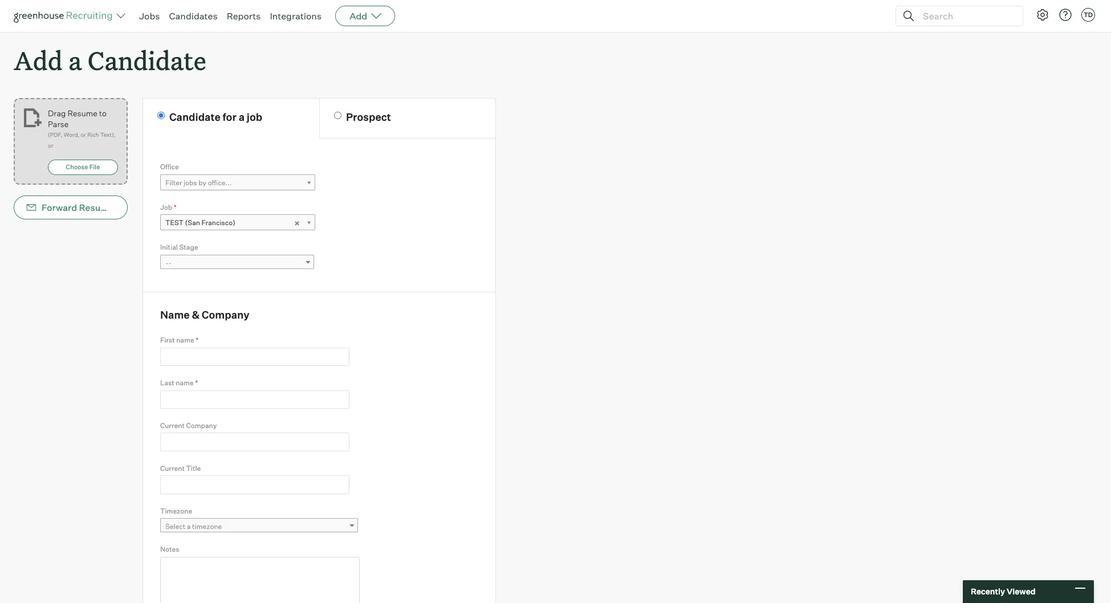 Task type: vqa. For each thing, say whether or not it's contained in the screenshot.
rightmost Add as Prospect to ...
no



Task type: describe. For each thing, give the bounding box(es) containing it.
job *
[[160, 203, 177, 211]]

viewed
[[1007, 587, 1036, 597]]

notes
[[160, 546, 179, 554]]

forward resume via email
[[42, 202, 154, 213]]

add for add a candidate
[[14, 43, 63, 77]]

0 vertical spatial candidate
[[88, 43, 206, 77]]

-- link
[[160, 255, 314, 271]]

to
[[99, 108, 107, 118]]

Search text field
[[921, 8, 1013, 24]]

for
[[223, 111, 237, 123]]

jobs
[[184, 178, 197, 187]]

configure image
[[1037, 8, 1050, 22]]

(pdf,
[[48, 131, 63, 138]]

timezone
[[192, 523, 222, 531]]

1 vertical spatial candidate
[[169, 111, 221, 123]]

first
[[160, 336, 175, 345]]

test (san francisco) link
[[160, 215, 315, 231]]

first name *
[[160, 336, 199, 345]]

&
[[192, 308, 200, 321]]

stage
[[179, 243, 198, 252]]

Notes text field
[[160, 557, 360, 604]]

job
[[160, 203, 172, 211]]

jobs
[[139, 10, 160, 22]]

name
[[160, 308, 190, 321]]

test (san francisco)
[[165, 219, 236, 227]]

current title
[[160, 464, 201, 473]]

2 horizontal spatial a
[[239, 111, 245, 123]]

by
[[199, 178, 207, 187]]

name for first
[[176, 336, 194, 345]]

recently viewed
[[972, 587, 1036, 597]]

0 vertical spatial or
[[81, 131, 86, 138]]

job
[[247, 111, 263, 123]]

filter jobs by office... link
[[160, 174, 315, 191]]

1 - from the left
[[165, 259, 169, 267]]

resume for forward
[[79, 202, 114, 213]]

Prospect radio
[[334, 112, 342, 119]]

forward
[[42, 202, 77, 213]]

filter
[[165, 178, 182, 187]]

add button
[[336, 6, 395, 26]]

forward resume via email button
[[14, 196, 154, 220]]

select a timezone link
[[160, 519, 358, 535]]

current for current company
[[160, 422, 185, 430]]

initial
[[160, 243, 178, 252]]

Candidate for a job radio
[[157, 112, 165, 119]]

last name *
[[160, 379, 198, 387]]

integrations
[[270, 10, 322, 22]]

* for last name *
[[195, 379, 198, 387]]

resume for drag
[[68, 108, 97, 118]]

office...
[[208, 178, 232, 187]]

francisco)
[[202, 219, 236, 227]]

--
[[165, 259, 172, 267]]



Task type: locate. For each thing, give the bounding box(es) containing it.
1 vertical spatial add
[[14, 43, 63, 77]]

resume left to
[[68, 108, 97, 118]]

current left title
[[160, 464, 185, 473]]

0 horizontal spatial add
[[14, 43, 63, 77]]

a
[[68, 43, 82, 77], [239, 111, 245, 123], [187, 523, 191, 531]]

1 vertical spatial name
[[176, 379, 194, 387]]

1 vertical spatial resume
[[79, 202, 114, 213]]

0 vertical spatial resume
[[68, 108, 97, 118]]

* for first name *
[[196, 336, 199, 345]]

drag
[[48, 108, 66, 118]]

None text field
[[160, 348, 350, 366], [160, 476, 350, 494], [160, 348, 350, 366], [160, 476, 350, 494]]

candidate
[[88, 43, 206, 77], [169, 111, 221, 123]]

0 vertical spatial a
[[68, 43, 82, 77]]

current company
[[160, 422, 217, 430]]

2 - from the left
[[169, 259, 172, 267]]

* right the last
[[195, 379, 198, 387]]

(san
[[185, 219, 200, 227]]

0 vertical spatial company
[[202, 308, 250, 321]]

word,
[[64, 131, 80, 138]]

title
[[186, 464, 201, 473]]

email
[[130, 202, 154, 213]]

a right for
[[239, 111, 245, 123]]

current down the last
[[160, 422, 185, 430]]

or
[[81, 131, 86, 138], [48, 142, 53, 149]]

jobs link
[[139, 10, 160, 22]]

0 vertical spatial name
[[176, 336, 194, 345]]

candidate for a job
[[169, 111, 263, 123]]

company up title
[[186, 422, 217, 430]]

td button
[[1080, 6, 1098, 24]]

0 vertical spatial add
[[350, 10, 367, 22]]

reports
[[227, 10, 261, 22]]

1 vertical spatial *
[[196, 336, 199, 345]]

add inside popup button
[[350, 10, 367, 22]]

timezone
[[160, 507, 192, 516]]

integrations link
[[270, 10, 322, 22]]

or down (pdf,
[[48, 142, 53, 149]]

name & company
[[160, 308, 250, 321]]

candidates link
[[169, 10, 218, 22]]

current
[[160, 422, 185, 430], [160, 464, 185, 473]]

initial stage
[[160, 243, 198, 252]]

test
[[165, 219, 184, 227]]

2 current from the top
[[160, 464, 185, 473]]

1 vertical spatial a
[[239, 111, 245, 123]]

parse
[[48, 119, 69, 129]]

1 horizontal spatial add
[[350, 10, 367, 22]]

a down greenhouse recruiting image
[[68, 43, 82, 77]]

choose file
[[66, 163, 100, 171]]

a for candidate
[[68, 43, 82, 77]]

rich
[[87, 131, 99, 138]]

resume inside drag resume to parse (pdf, word, or rich text), or
[[68, 108, 97, 118]]

None text field
[[160, 391, 350, 409], [160, 433, 350, 452], [160, 391, 350, 409], [160, 433, 350, 452]]

candidate right candidate for a job option at the left of the page
[[169, 111, 221, 123]]

last
[[160, 379, 174, 387]]

-
[[165, 259, 169, 267], [169, 259, 172, 267]]

1 horizontal spatial or
[[81, 131, 86, 138]]

2 vertical spatial a
[[187, 523, 191, 531]]

*
[[174, 203, 177, 211], [196, 336, 199, 345], [195, 379, 198, 387]]

td
[[1084, 11, 1094, 19]]

select
[[165, 523, 186, 531]]

a for timezone
[[187, 523, 191, 531]]

1 horizontal spatial a
[[187, 523, 191, 531]]

company right '&'
[[202, 308, 250, 321]]

1 vertical spatial or
[[48, 142, 53, 149]]

select a timezone
[[165, 523, 222, 531]]

via
[[116, 202, 128, 213]]

prospect
[[346, 111, 391, 123]]

name right first
[[176, 336, 194, 345]]

resume left the via
[[79, 202, 114, 213]]

resume
[[68, 108, 97, 118], [79, 202, 114, 213]]

resume inside "button"
[[79, 202, 114, 213]]

name right the last
[[176, 379, 194, 387]]

greenhouse recruiting image
[[14, 9, 116, 23]]

1 vertical spatial current
[[160, 464, 185, 473]]

candidate down jobs
[[88, 43, 206, 77]]

text),
[[100, 131, 116, 138]]

candidates
[[169, 10, 218, 22]]

or left "rich"
[[81, 131, 86, 138]]

company
[[202, 308, 250, 321], [186, 422, 217, 430]]

office
[[160, 163, 179, 171]]

2 vertical spatial *
[[195, 379, 198, 387]]

name for last
[[176, 379, 194, 387]]

td button
[[1082, 8, 1096, 22]]

a right select
[[187, 523, 191, 531]]

1 vertical spatial company
[[186, 422, 217, 430]]

drag resume to parse (pdf, word, or rich text), or
[[48, 108, 116, 149]]

filter jobs by office...
[[165, 178, 232, 187]]

1 current from the top
[[160, 422, 185, 430]]

0 horizontal spatial or
[[48, 142, 53, 149]]

* right job
[[174, 203, 177, 211]]

0 vertical spatial current
[[160, 422, 185, 430]]

add a candidate
[[14, 43, 206, 77]]

file
[[89, 163, 100, 171]]

choose
[[66, 163, 88, 171]]

reports link
[[227, 10, 261, 22]]

* down '&'
[[196, 336, 199, 345]]

recently
[[972, 587, 1006, 597]]

add for add
[[350, 10, 367, 22]]

current for current title
[[160, 464, 185, 473]]

add
[[350, 10, 367, 22], [14, 43, 63, 77]]

name
[[176, 336, 194, 345], [176, 379, 194, 387]]

0 vertical spatial *
[[174, 203, 177, 211]]

0 horizontal spatial a
[[68, 43, 82, 77]]



